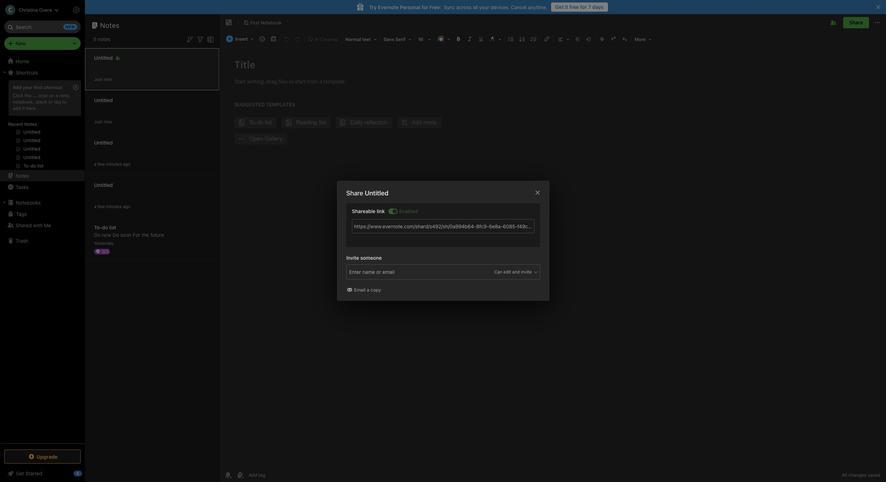 Task type: vqa. For each thing, say whether or not it's contained in the screenshot.
search field inside the "Main" element
no



Task type: describe. For each thing, give the bounding box(es) containing it.
highlight image
[[487, 34, 504, 44]]

to-
[[94, 225, 102, 231]]

font size image
[[416, 34, 434, 44]]

add your first shortcut
[[13, 85, 62, 90]]

tree containing home
[[0, 56, 85, 444]]

get it free for 7 days
[[556, 4, 604, 10]]

click the ...
[[13, 93, 37, 98]]

notes link
[[0, 170, 85, 182]]

0 vertical spatial now
[[104, 77, 112, 82]]

shared with me link
[[0, 220, 85, 231]]

edit
[[504, 270, 511, 275]]

2 do from the left
[[113, 232, 119, 238]]

expand note image
[[225, 18, 233, 27]]

new
[[16, 40, 26, 46]]

cancel
[[511, 4, 527, 10]]

2 just from the top
[[94, 119, 103, 124]]

with
[[33, 222, 43, 228]]

personal
[[400, 4, 421, 10]]

first notebook
[[250, 20, 282, 25]]

0/3
[[102, 249, 109, 254]]

share for share untitled
[[346, 190, 363, 197]]

numbered list image
[[518, 34, 528, 44]]

notebooks
[[16, 200, 41, 206]]

2 a few minutes ago from the top
[[94, 204, 131, 209]]

shortcuts button
[[0, 67, 85, 78]]

email
[[354, 288, 366, 293]]

all changes saved
[[842, 473, 881, 478]]

1 ago from the top
[[123, 162, 131, 167]]

subscript image
[[620, 34, 630, 44]]

anytime.
[[528, 4, 548, 10]]

bold image
[[454, 34, 464, 44]]

shortcuts
[[16, 70, 38, 76]]

or
[[48, 99, 53, 105]]

note window element
[[220, 14, 887, 483]]

notes inside group
[[24, 121, 37, 127]]

notes
[[98, 36, 111, 42]]

indent image
[[573, 34, 583, 44]]

to-do list do now do soon for the future
[[94, 225, 164, 238]]

Shared URL text field
[[352, 220, 535, 234]]

Note Editor text field
[[220, 48, 887, 468]]

0 vertical spatial notes
[[100, 21, 120, 29]]

it inside button
[[565, 4, 568, 10]]

upgrade button
[[4, 450, 81, 464]]

share untitled
[[346, 190, 388, 197]]

try
[[369, 4, 377, 10]]

first
[[34, 85, 43, 90]]

on
[[49, 93, 54, 98]]

for for 7
[[581, 4, 587, 10]]

strikethrough image
[[597, 34, 607, 44]]

1 a few minutes ago from the top
[[94, 162, 131, 167]]

1 do from the left
[[94, 232, 101, 238]]

settings image
[[72, 6, 81, 14]]

calendar event image
[[269, 34, 279, 44]]

0 horizontal spatial your
[[23, 85, 32, 90]]

shared link switcher image
[[393, 209, 397, 214]]

first
[[250, 20, 260, 25]]

free
[[570, 4, 579, 10]]

outdent image
[[584, 34, 594, 44]]

0 vertical spatial the
[[25, 93, 31, 98]]

insert image
[[224, 34, 256, 44]]

free:
[[430, 4, 442, 10]]

1 just from the top
[[94, 77, 103, 82]]

all
[[473, 4, 478, 10]]

for
[[133, 232, 140, 238]]

1 minutes from the top
[[106, 162, 122, 167]]

upgrade
[[37, 454, 58, 460]]

someone
[[360, 255, 382, 261]]

bulleted list image
[[506, 34, 516, 44]]

shareable link
[[352, 209, 385, 215]]

share for share
[[850, 19, 864, 25]]

more image
[[632, 34, 654, 44]]

evernote
[[378, 4, 399, 10]]

shortcut
[[44, 85, 62, 90]]

and
[[512, 270, 520, 275]]

home
[[16, 58, 29, 64]]

add tag image
[[236, 471, 245, 480]]

devices.
[[491, 4, 510, 10]]

1 vertical spatial now
[[104, 119, 112, 124]]

across
[[457, 4, 472, 10]]

close image
[[534, 189, 542, 197]]

link
[[377, 209, 385, 215]]

tags button
[[0, 208, 85, 220]]

email a copy button
[[346, 287, 382, 294]]

invite
[[346, 255, 359, 261]]



Task type: locate. For each thing, give the bounding box(es) containing it.
copy
[[371, 288, 381, 293]]

group containing add your first shortcut
[[0, 78, 85, 173]]

click
[[13, 93, 23, 98]]

notes right recent
[[24, 121, 37, 127]]

2 just now from the top
[[94, 119, 112, 124]]

5 notes
[[93, 36, 111, 42]]

your right "all"
[[479, 4, 490, 10]]

underline image
[[476, 34, 486, 44]]

for for free:
[[422, 4, 428, 10]]

can edit and invite
[[494, 270, 532, 275]]

your
[[479, 4, 490, 10], [23, 85, 32, 90]]

do down to-
[[94, 232, 101, 238]]

...
[[33, 93, 37, 98]]

alignment image
[[555, 34, 572, 44]]

notebooks link
[[0, 197, 85, 208]]

ago
[[123, 162, 131, 167], [123, 204, 131, 209]]

0 vertical spatial your
[[479, 4, 490, 10]]

1 horizontal spatial do
[[113, 232, 119, 238]]

2 few from the top
[[98, 204, 105, 209]]

home link
[[0, 56, 85, 67]]

just
[[94, 77, 103, 82], [94, 119, 103, 124]]

Select permission field
[[481, 269, 538, 276]]

trash link
[[0, 235, 85, 247]]

0 vertical spatial ago
[[123, 162, 131, 167]]

here.
[[26, 105, 37, 111]]

tasks button
[[0, 182, 85, 193]]

days
[[593, 4, 604, 10]]

1 vertical spatial just
[[94, 119, 103, 124]]

a
[[56, 93, 58, 98], [94, 162, 96, 167], [94, 204, 96, 209], [367, 288, 369, 293]]

superscript image
[[609, 34, 619, 44]]

checklist image
[[529, 34, 539, 44]]

expand notebooks image
[[2, 200, 7, 206]]

notebook,
[[13, 99, 34, 105]]

the right for
[[142, 232, 149, 238]]

1 horizontal spatial it
[[565, 4, 568, 10]]

add
[[13, 85, 22, 90]]

0 horizontal spatial for
[[422, 4, 428, 10]]

can
[[494, 270, 502, 275]]

stack
[[36, 99, 47, 105]]

now
[[104, 77, 112, 82], [104, 119, 112, 124], [102, 232, 111, 238]]

1 vertical spatial the
[[142, 232, 149, 238]]

try evernote personal for free: sync across all your devices. cancel anytime.
[[369, 4, 548, 10]]

me
[[44, 222, 51, 228]]

1 vertical spatial minutes
[[106, 204, 122, 209]]

0 horizontal spatial do
[[94, 232, 101, 238]]

for inside button
[[581, 4, 587, 10]]

shared
[[16, 222, 32, 228]]

1 vertical spatial your
[[23, 85, 32, 90]]

icon
[[39, 93, 48, 98]]

it inside the icon on a note, notebook, stack or tag to add it here.
[[22, 105, 25, 111]]

2 vertical spatial notes
[[16, 173, 29, 179]]

Search text field
[[9, 21, 76, 33]]

for
[[581, 4, 587, 10], [422, 4, 428, 10]]

shared with me
[[16, 222, 51, 228]]

note,
[[59, 93, 70, 98]]

0 vertical spatial just
[[94, 77, 103, 82]]

email a copy
[[354, 288, 381, 293]]

saved
[[868, 473, 881, 478]]

group inside tree
[[0, 78, 85, 173]]

1 just now from the top
[[94, 77, 112, 82]]

tree
[[0, 56, 85, 444]]

1 few from the top
[[98, 162, 105, 167]]

tags
[[16, 211, 27, 217]]

it
[[565, 4, 568, 10], [22, 105, 25, 111]]

for left 7
[[581, 4, 587, 10]]

shareable
[[352, 209, 375, 215]]

few
[[98, 162, 105, 167], [98, 204, 105, 209]]

1 horizontal spatial the
[[142, 232, 149, 238]]

0 vertical spatial it
[[565, 4, 568, 10]]

insert link image
[[542, 34, 552, 44]]

1 vertical spatial notes
[[24, 121, 37, 127]]

minutes
[[106, 162, 122, 167], [106, 204, 122, 209]]

it down notebook,
[[22, 105, 25, 111]]

soon
[[120, 232, 132, 238]]

font color image
[[435, 34, 453, 44]]

now inside to-do list do now do soon for the future
[[102, 232, 111, 238]]

task image
[[257, 34, 267, 44]]

yesterday
[[94, 241, 114, 246]]

the inside to-do list do now do soon for the future
[[142, 232, 149, 238]]

notes up notes
[[100, 21, 120, 29]]

all
[[842, 473, 848, 478]]

1 vertical spatial ago
[[123, 204, 131, 209]]

1 vertical spatial share
[[346, 190, 363, 197]]

heading level image
[[343, 34, 379, 44]]

5
[[93, 36, 96, 42]]

share button
[[844, 17, 870, 28]]

1 vertical spatial it
[[22, 105, 25, 111]]

notes
[[100, 21, 120, 29], [24, 121, 37, 127], [16, 173, 29, 179]]

1 for from the left
[[581, 4, 587, 10]]

do
[[102, 225, 108, 231]]

the left "..."
[[25, 93, 31, 98]]

just now
[[94, 77, 112, 82], [94, 119, 112, 124]]

1 horizontal spatial your
[[479, 4, 490, 10]]

2 minutes from the top
[[106, 204, 122, 209]]

1 vertical spatial a few minutes ago
[[94, 204, 131, 209]]

changes
[[849, 473, 867, 478]]

trash
[[16, 238, 28, 244]]

recent notes
[[8, 121, 37, 127]]

0 horizontal spatial share
[[346, 190, 363, 197]]

future
[[150, 232, 164, 238]]

add
[[13, 105, 21, 111]]

italic image
[[465, 34, 475, 44]]

None search field
[[9, 21, 76, 33]]

Add tag field
[[348, 269, 433, 276]]

1 vertical spatial just now
[[94, 119, 112, 124]]

font family image
[[381, 34, 414, 44]]

your up click the ...
[[23, 85, 32, 90]]

recent
[[8, 121, 23, 127]]

0 vertical spatial few
[[98, 162, 105, 167]]

invite someone
[[346, 255, 382, 261]]

tasks
[[16, 184, 28, 190]]

icon on a note, notebook, stack or tag to add it here.
[[13, 93, 70, 111]]

2 vertical spatial now
[[102, 232, 111, 238]]

tag
[[54, 99, 61, 105]]

notebook
[[261, 20, 282, 25]]

1 horizontal spatial share
[[850, 19, 864, 25]]

enabled
[[399, 209, 418, 215]]

1 vertical spatial few
[[98, 204, 105, 209]]

a inside button
[[367, 288, 369, 293]]

0 vertical spatial a few minutes ago
[[94, 162, 131, 167]]

0 horizontal spatial the
[[25, 93, 31, 98]]

share inside share "button"
[[850, 19, 864, 25]]

do down list at the left of the page
[[113, 232, 119, 238]]

get it free for 7 days button
[[551, 2, 608, 12]]

0 vertical spatial minutes
[[106, 162, 122, 167]]

the
[[25, 93, 31, 98], [142, 232, 149, 238]]

untitled
[[94, 55, 113, 61], [94, 97, 113, 103], [94, 140, 113, 146], [94, 182, 113, 188], [365, 190, 388, 197]]

1 horizontal spatial for
[[581, 4, 587, 10]]

add a reminder image
[[224, 471, 233, 480]]

0 vertical spatial share
[[850, 19, 864, 25]]

list
[[109, 225, 116, 231]]

0 horizontal spatial it
[[22, 105, 25, 111]]

a inside the icon on a note, notebook, stack or tag to add it here.
[[56, 93, 58, 98]]

get
[[556, 4, 564, 10]]

7
[[589, 4, 591, 10]]

first notebook button
[[241, 18, 284, 28]]

2 ago from the top
[[123, 204, 131, 209]]

new button
[[4, 37, 81, 50]]

it right get
[[565, 4, 568, 10]]

invite
[[521, 270, 532, 275]]

a few minutes ago
[[94, 162, 131, 167], [94, 204, 131, 209]]

2 for from the left
[[422, 4, 428, 10]]

sync
[[444, 4, 455, 10]]

notes up the tasks
[[16, 173, 29, 179]]

for left the free:
[[422, 4, 428, 10]]

group
[[0, 78, 85, 173]]

0 vertical spatial just now
[[94, 77, 112, 82]]

to
[[62, 99, 67, 105]]



